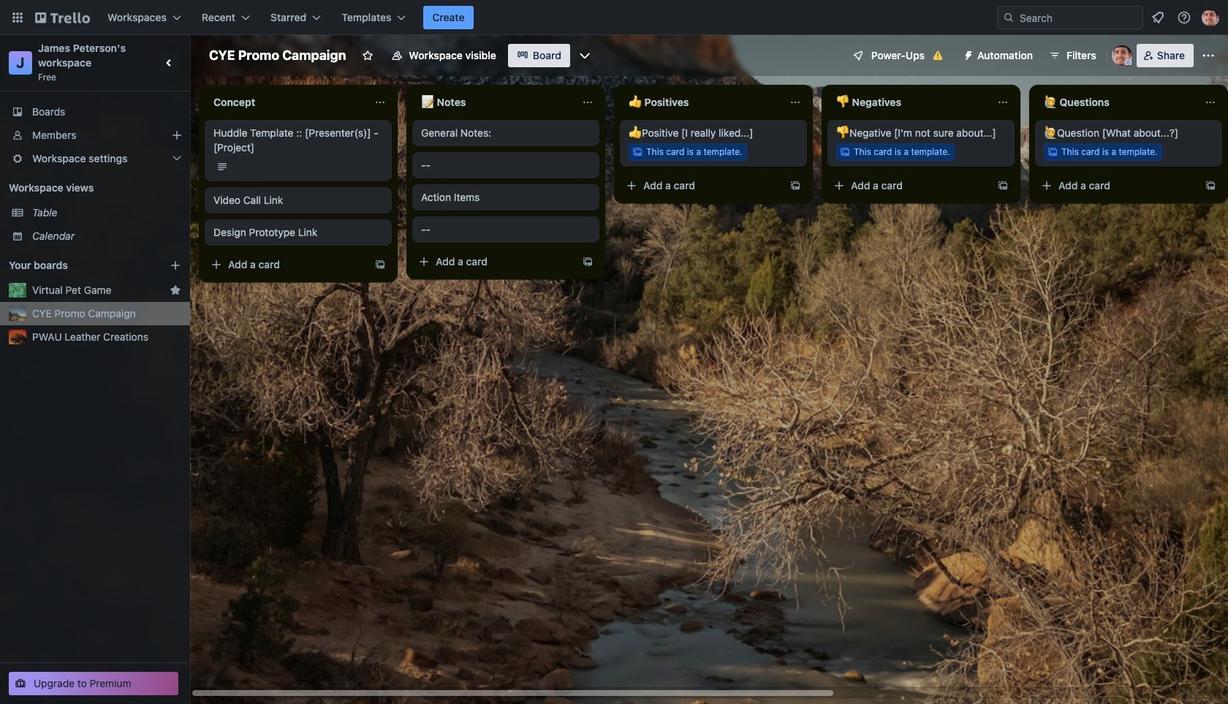 Task type: vqa. For each thing, say whether or not it's contained in the screenshot.
1st Create from template… image from the right
yes



Task type: describe. For each thing, give the bounding box(es) containing it.
show menu image
[[1202, 48, 1216, 63]]

Board name text field
[[202, 44, 354, 67]]

open information menu image
[[1178, 10, 1192, 25]]

1 horizontal spatial create from template… image
[[582, 256, 594, 268]]

sm image
[[958, 44, 978, 64]]

0 notifications image
[[1150, 9, 1167, 26]]

primary element
[[0, 0, 1229, 35]]

0 horizontal spatial james peterson (jamespeterson93) image
[[1112, 45, 1133, 66]]

Search field
[[1015, 7, 1143, 28]]

2 create from template… image from the left
[[1205, 180, 1217, 192]]

0 horizontal spatial create from template… image
[[375, 259, 386, 271]]

this member is an admin of this board. image
[[1126, 59, 1132, 66]]



Task type: locate. For each thing, give the bounding box(es) containing it.
0 horizontal spatial create from template… image
[[790, 180, 802, 192]]

starred icon image
[[170, 285, 181, 296]]

search image
[[1004, 12, 1015, 23]]

1 vertical spatial james peterson (jamespeterson93) image
[[1112, 45, 1133, 66]]

star or unstar board image
[[362, 50, 374, 61]]

1 horizontal spatial james peterson (jamespeterson93) image
[[1203, 9, 1220, 26]]

your boards with 3 items element
[[9, 257, 148, 274]]

back to home image
[[35, 6, 90, 29]]

create from template… image
[[790, 180, 802, 192], [1205, 180, 1217, 192]]

None text field
[[413, 91, 576, 114], [828, 91, 992, 114], [413, 91, 576, 114], [828, 91, 992, 114]]

2 horizontal spatial create from template… image
[[998, 180, 1009, 192]]

james peterson (jamespeterson93) image
[[1203, 9, 1220, 26], [1112, 45, 1133, 66]]

add board image
[[170, 260, 181, 271]]

customize views image
[[578, 48, 592, 63]]

None text field
[[205, 91, 369, 114], [620, 91, 784, 114], [1036, 91, 1200, 114], [205, 91, 369, 114], [620, 91, 784, 114], [1036, 91, 1200, 114]]

1 horizontal spatial create from template… image
[[1205, 180, 1217, 192]]

0 vertical spatial james peterson (jamespeterson93) image
[[1203, 9, 1220, 26]]

create from template… image
[[998, 180, 1009, 192], [582, 256, 594, 268], [375, 259, 386, 271]]

james peterson (jamespeterson93) image right open information menu image
[[1203, 9, 1220, 26]]

james peterson (jamespeterson93) image down search field
[[1112, 45, 1133, 66]]

workspace navigation collapse icon image
[[159, 53, 180, 73]]

1 create from template… image from the left
[[790, 180, 802, 192]]



